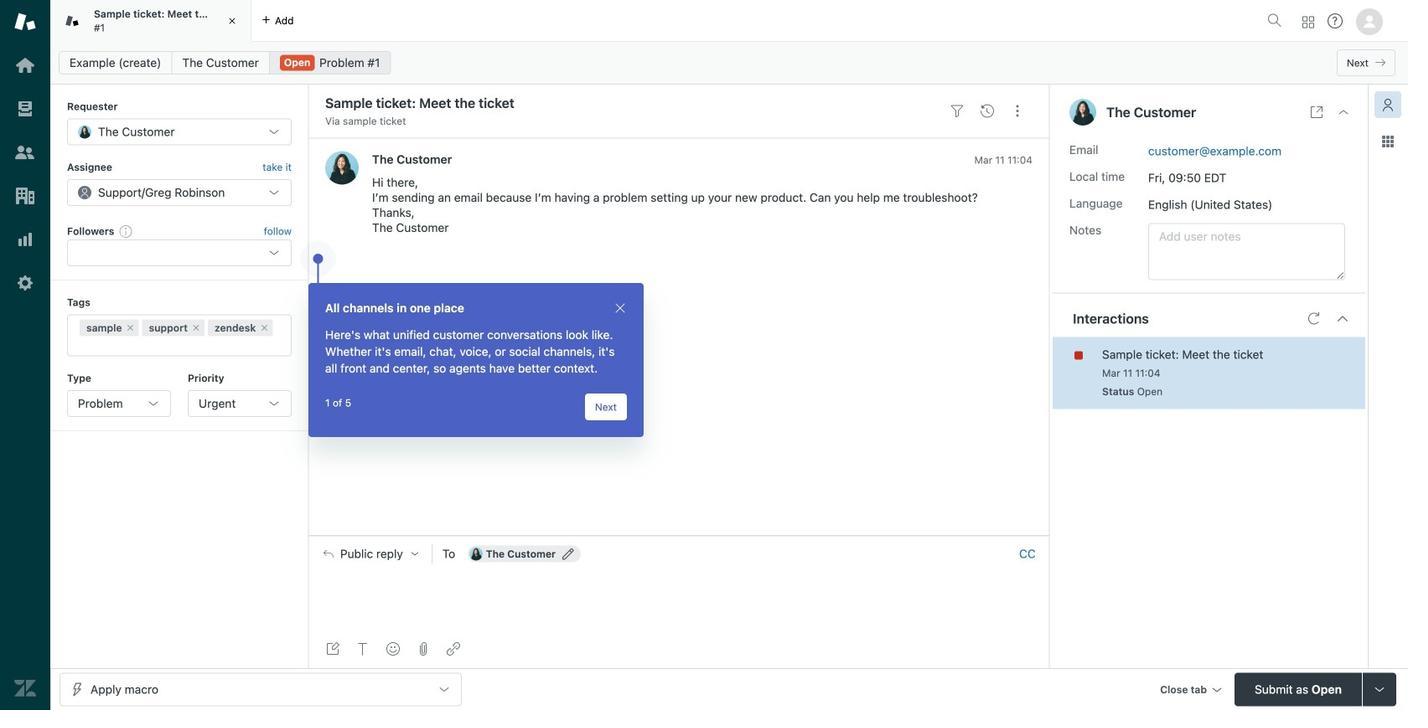 Task type: describe. For each thing, give the bounding box(es) containing it.
view more details image
[[1310, 106, 1324, 119]]

1 vertical spatial close image
[[1337, 106, 1351, 119]]

zendesk products image
[[1303, 16, 1315, 28]]

views image
[[14, 98, 36, 120]]

draft mode image
[[326, 643, 340, 656]]

tabs tab list
[[50, 0, 1261, 42]]

insert emojis image
[[386, 643, 400, 656]]

0 vertical spatial mar 11 11:04 text field
[[975, 154, 1033, 166]]

add attachment image
[[417, 643, 430, 656]]

add link (cmd k) image
[[447, 643, 460, 656]]

admin image
[[14, 272, 36, 294]]

1 horizontal spatial close image
[[614, 302, 627, 315]]

1 horizontal spatial mar 11 11:04 text field
[[1102, 368, 1161, 379]]

reporting image
[[14, 229, 36, 251]]

customer@example.com image
[[469, 548, 483, 561]]

format text image
[[356, 643, 370, 656]]

close image inside tabs tab list
[[224, 13, 241, 29]]

main element
[[0, 0, 50, 711]]



Task type: locate. For each thing, give the bounding box(es) containing it.
2 vertical spatial close image
[[614, 302, 627, 315]]

1 vertical spatial mar 11 11:04 text field
[[1102, 368, 1161, 379]]

zendesk support image
[[14, 11, 36, 33]]

close image
[[224, 13, 241, 29], [1337, 106, 1351, 119], [614, 302, 627, 315]]

user image
[[1070, 99, 1097, 126]]

zendesk image
[[14, 678, 36, 700]]

apps image
[[1382, 135, 1395, 148]]

secondary element
[[50, 46, 1408, 80]]

0 vertical spatial close image
[[224, 13, 241, 29]]

Add user notes text field
[[1149, 223, 1346, 280]]

Subject field
[[322, 93, 939, 113]]

2 horizontal spatial close image
[[1337, 106, 1351, 119]]

0 horizontal spatial mar 11 11:04 text field
[[975, 154, 1033, 166]]

organizations image
[[14, 185, 36, 207]]

dialog
[[309, 283, 644, 438]]

avatar image
[[325, 151, 359, 185]]

tab
[[50, 0, 252, 42]]

Mar 11 11:04 text field
[[975, 154, 1033, 166], [1102, 368, 1161, 379]]

get help image
[[1328, 13, 1343, 29]]

customer context image
[[1382, 98, 1395, 112]]

customers image
[[14, 142, 36, 163]]

get started image
[[14, 54, 36, 76]]

edit user image
[[563, 549, 574, 561]]

events image
[[981, 105, 994, 118]]

0 horizontal spatial close image
[[224, 13, 241, 29]]



Task type: vqa. For each thing, say whether or not it's contained in the screenshot.
Zendesk Support icon
yes



